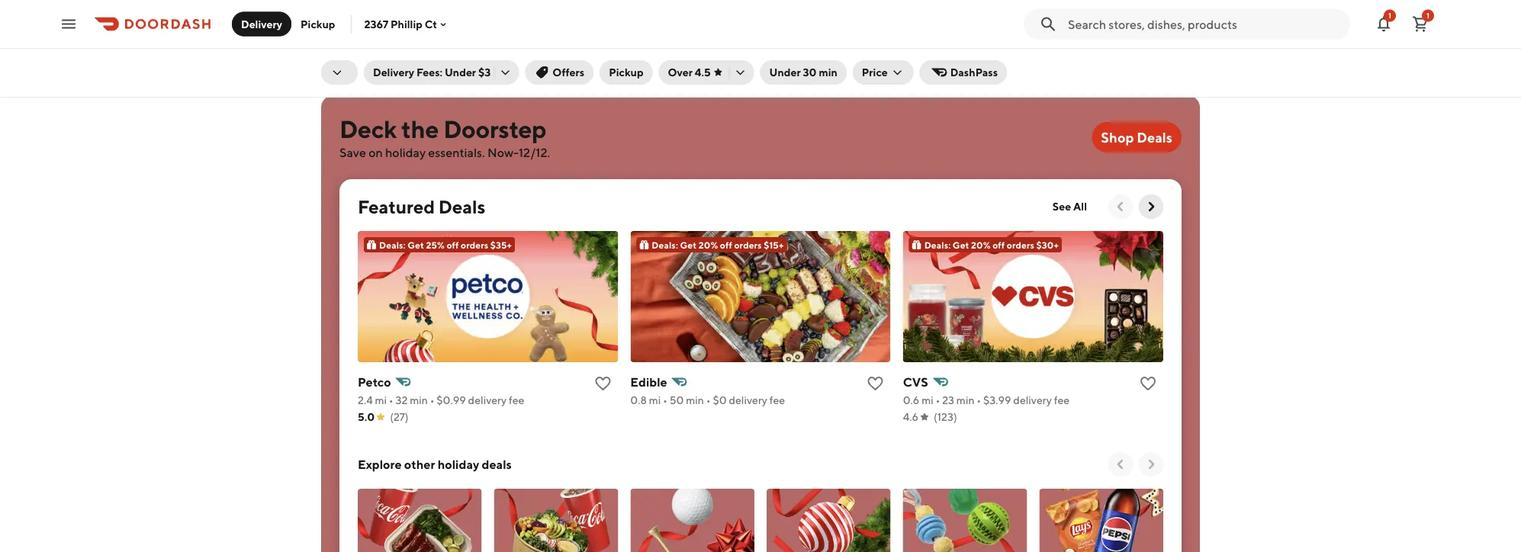 Task type: locate. For each thing, give the bounding box(es) containing it.
min
[[371, 37, 389, 50], [668, 37, 686, 50], [963, 37, 981, 50], [819, 66, 838, 79], [410, 394, 428, 407], [686, 394, 704, 407], [957, 394, 975, 407]]

pickup button
[[291, 12, 344, 36], [600, 60, 653, 85]]

2 off from the left
[[720, 240, 732, 250]]

holiday
[[385, 145, 426, 160], [438, 457, 479, 472]]

$0.99 for jersey mike's subs
[[398, 37, 427, 50]]

deals
[[482, 457, 512, 472]]

deals: get 20% off orders $15+
[[652, 240, 784, 250]]

orders for petco
[[461, 240, 488, 250]]

3 off from the left
[[993, 240, 1005, 250]]

1.4
[[618, 37, 631, 50]]

min inside button
[[819, 66, 838, 79]]

get
[[408, 240, 424, 250], [680, 240, 697, 250], [953, 240, 969, 250]]

deals: for cvs
[[924, 240, 951, 250]]

fee
[[470, 37, 485, 50], [764, 37, 779, 50], [1061, 37, 1077, 50], [509, 394, 524, 407], [770, 394, 785, 407], [1054, 394, 1070, 407]]

orders left $15+
[[734, 240, 762, 250]]

1 button
[[1405, 9, 1436, 39]]

0.6 mi • 23 min • $3.99 delivery fee
[[903, 394, 1070, 407]]

2 20% from the left
[[971, 240, 991, 250]]

0 horizontal spatial 1
[[1389, 11, 1392, 20]]

min right the 22
[[668, 37, 686, 50]]

2 deals: from the left
[[652, 240, 678, 250]]

1 vertical spatial 4.6
[[903, 411, 919, 423]]

1 under from the left
[[445, 66, 476, 79]]

pickup up 1.5
[[301, 18, 335, 30]]

delivery for edible
[[729, 394, 768, 407]]

1 right 'notification bell' image
[[1427, 11, 1430, 20]]

1 horizontal spatial $0.99
[[437, 394, 466, 407]]

deals right "shop"
[[1137, 129, 1173, 145]]

• left 27
[[351, 37, 355, 50]]

0 horizontal spatial click to add this store to your saved list image
[[866, 375, 885, 393]]

1 vertical spatial delivery
[[373, 66, 414, 79]]

1 1 from the left
[[1389, 11, 1392, 20]]

20% left $30+
[[971, 240, 991, 250]]

20%
[[699, 240, 718, 250], [971, 240, 991, 250]]

0 horizontal spatial pickup button
[[291, 12, 344, 36]]

1 horizontal spatial get
[[680, 240, 697, 250]]

the
[[401, 114, 439, 143]]

2 horizontal spatial off
[[993, 240, 1005, 250]]

3 get from the left
[[953, 240, 969, 250]]

1 horizontal spatial deals
[[1137, 129, 1173, 145]]

off left $30+
[[993, 240, 1005, 250]]

1 horizontal spatial pickup button
[[600, 60, 653, 85]]

delivery for jersey mike's subs
[[429, 37, 468, 50]]

0 vertical spatial $3.99
[[990, 37, 1018, 50]]

click to add this store to your saved list image
[[594, 375, 612, 393]]

2 orders from the left
[[734, 240, 762, 250]]

1 deals: from the left
[[379, 240, 406, 250]]

• left $1.99
[[688, 37, 693, 50]]

get for petco
[[408, 240, 424, 250]]

$0.99 right 32
[[437, 394, 466, 407]]

2 under from the left
[[770, 66, 801, 79]]

1 horizontal spatial off
[[720, 240, 732, 250]]

orders
[[461, 240, 488, 250], [734, 240, 762, 250], [1007, 240, 1035, 250]]

1 horizontal spatial under
[[770, 66, 801, 79]]

over 4.5 button
[[659, 60, 754, 85]]

1 horizontal spatial delivery
[[373, 66, 414, 79]]

$0.99 for petco
[[437, 394, 466, 407]]

1 horizontal spatial pickup
[[609, 66, 644, 79]]

0 horizontal spatial get
[[408, 240, 424, 250]]

previous button of carousel image
[[1113, 457, 1128, 472]]

see all
[[1053, 200, 1087, 213]]

1 horizontal spatial deals:
[[652, 240, 678, 250]]

min right 27
[[371, 37, 389, 50]]

3 deals: from the left
[[924, 240, 951, 250]]

mi right 0.8
[[649, 394, 661, 407]]

fee for jersey mike's subs
[[470, 37, 485, 50]]

deals: for edible
[[652, 240, 678, 250]]

$3.99 up the dashpass on the top right of page
[[990, 37, 1018, 50]]

1 orders from the left
[[461, 240, 488, 250]]

under left 30
[[770, 66, 801, 79]]

explore
[[358, 457, 402, 472]]

deals up "deals: get 25% off orders $35+"
[[439, 196, 485, 217]]

click to add this store to your saved list image for cvs
[[1139, 375, 1157, 393]]

deck the doorstep save on holiday essentials. now-12/12.
[[340, 114, 550, 160]]

$3.99
[[990, 37, 1018, 50], [983, 394, 1011, 407]]

deals
[[1137, 129, 1173, 145], [439, 196, 485, 217]]

mi right 1.4
[[633, 37, 645, 50]]

deals for featured deals
[[439, 196, 485, 217]]

now-
[[487, 145, 519, 160]]

under left $3
[[445, 66, 476, 79]]

4.5 right over
[[695, 66, 711, 79]]

featured deals link
[[358, 195, 485, 219]]

open menu image
[[60, 15, 78, 33]]

1 horizontal spatial 4.6
[[903, 411, 919, 423]]

4.6 down 0.6
[[903, 411, 919, 423]]

1 vertical spatial $0.99
[[437, 394, 466, 407]]

delivery for delivery
[[241, 18, 282, 30]]

mi for petco
[[375, 394, 387, 407]]

mi right 0.6
[[922, 394, 934, 407]]

delivery
[[241, 18, 282, 30], [373, 66, 414, 79]]

over 4.5
[[668, 66, 711, 79]]

min right 30
[[819, 66, 838, 79]]

1 off from the left
[[447, 240, 459, 250]]

price button
[[853, 60, 914, 85]]

under inside button
[[770, 66, 801, 79]]

delivery for cvs
[[1013, 394, 1052, 407]]

off for cvs
[[993, 240, 1005, 250]]

see
[[1053, 200, 1071, 213]]

0 horizontal spatial pickup
[[301, 18, 335, 30]]

min right 50
[[686, 394, 704, 407]]

1.5 mi • 27 min • $0.99 delivery fee
[[321, 37, 485, 50]]

edible
[[630, 375, 667, 389]]

deals inside "featured deals" link
[[439, 196, 485, 217]]

dashpass button
[[920, 60, 1007, 85]]

2 horizontal spatial get
[[953, 240, 969, 250]]

min for 1.5 mi • 27 min • $0.99 delivery fee
[[371, 37, 389, 50]]

• left 21
[[945, 37, 949, 50]]

4.5
[[915, 54, 931, 66], [695, 66, 711, 79]]

delivery fees: under $3
[[373, 66, 491, 79]]

min right 32
[[410, 394, 428, 407]]

1 20% from the left
[[699, 240, 718, 250]]

21
[[951, 37, 961, 50]]

20% for cvs
[[971, 240, 991, 250]]

orders left $30+
[[1007, 240, 1035, 250]]

$3.99 right 23
[[983, 394, 1011, 407]]

0 horizontal spatial orders
[[461, 240, 488, 250]]

0 vertical spatial delivery
[[241, 18, 282, 30]]

pickup button up 1.5
[[291, 12, 344, 36]]

phillip
[[391, 18, 423, 30]]

mi
[[337, 37, 349, 50], [633, 37, 645, 50], [931, 37, 942, 50], [375, 394, 387, 407], [649, 394, 661, 407], [922, 394, 934, 407]]

0 horizontal spatial deals:
[[379, 240, 406, 250]]

3 orders from the left
[[1007, 240, 1035, 250]]

(27)
[[390, 411, 409, 423]]

•
[[351, 37, 355, 50], [391, 37, 396, 50], [647, 37, 652, 50], [688, 37, 693, 50], [945, 37, 949, 50], [984, 37, 988, 50], [389, 394, 393, 407], [430, 394, 435, 407], [663, 394, 668, 407], [706, 394, 711, 407], [936, 394, 940, 407], [977, 394, 981, 407]]

on
[[369, 145, 383, 160]]

1 horizontal spatial click to add this store to your saved list image
[[1139, 375, 1157, 393]]

orders left $35+
[[461, 240, 488, 250]]

holiday down the
[[385, 145, 426, 160]]

1 vertical spatial holiday
[[438, 457, 479, 472]]

1.4 mi • 22 min • $1.99 delivery fee
[[618, 37, 779, 50]]

off right 25%
[[447, 240, 459, 250]]

min for 1.4 mi • 22 min • $1.99 delivery fee
[[668, 37, 686, 50]]

$30+
[[1037, 240, 1059, 250]]

shop deals link
[[1092, 122, 1182, 153]]

0 vertical spatial holiday
[[385, 145, 426, 160]]

20% left $15+
[[699, 240, 718, 250]]

2 horizontal spatial orders
[[1007, 240, 1035, 250]]

0 vertical spatial deals
[[1137, 129, 1173, 145]]

4.5 down 1.6
[[915, 54, 931, 66]]

0 vertical spatial 4.6
[[618, 54, 634, 66]]

save
[[340, 145, 366, 160]]

4.6
[[618, 54, 634, 66], [903, 411, 919, 423]]

1 horizontal spatial 1
[[1427, 11, 1430, 20]]

mi right 1.5
[[337, 37, 349, 50]]

off left $15+
[[720, 240, 732, 250]]

deck
[[340, 114, 397, 143]]

1 vertical spatial pickup button
[[600, 60, 653, 85]]

$3.99 for (123)
[[983, 394, 1011, 407]]

pickup down 1.4
[[609, 66, 644, 79]]

0 vertical spatial pickup button
[[291, 12, 344, 36]]

1 horizontal spatial 20%
[[971, 240, 991, 250]]

click to add this store to your saved list image
[[1176, 18, 1194, 36], [866, 375, 885, 393], [1139, 375, 1157, 393]]

(840+)
[[649, 54, 682, 66]]

min right 23
[[957, 394, 975, 407]]

0 horizontal spatial delivery
[[241, 18, 282, 30]]

see all link
[[1044, 195, 1096, 219]]

featured
[[358, 196, 435, 217]]

1 vertical spatial deals
[[439, 196, 485, 217]]

orders for cvs
[[1007, 240, 1035, 250]]

0 horizontal spatial deals
[[439, 196, 485, 217]]

1 inside button
[[1427, 11, 1430, 20]]

1 vertical spatial $3.99
[[983, 394, 1011, 407]]

• right 32
[[430, 394, 435, 407]]

holiday left "deals"
[[438, 457, 479, 472]]

2 1 from the left
[[1427, 11, 1430, 20]]

min right 21
[[963, 37, 981, 50]]

pickup button down 1.4
[[600, 60, 653, 85]]

2 horizontal spatial deals:
[[924, 240, 951, 250]]

deals inside "shop deals" link
[[1137, 129, 1173, 145]]

mi for edible
[[649, 394, 661, 407]]

4.6 for (123)
[[903, 411, 919, 423]]

2367
[[364, 18, 388, 30]]

0 vertical spatial $0.99
[[398, 37, 427, 50]]

0 horizontal spatial 4.5
[[695, 66, 711, 79]]

0 horizontal spatial under
[[445, 66, 476, 79]]

doorstep
[[443, 114, 547, 143]]

click to add this store to your saved list image for edible
[[866, 375, 885, 393]]

1.6
[[915, 37, 928, 50]]

1 horizontal spatial orders
[[734, 240, 762, 250]]

$0.99
[[398, 37, 427, 50], [437, 394, 466, 407]]

0.8 mi • 50 min • $​0 delivery fee
[[630, 394, 785, 407]]

1 get from the left
[[408, 240, 424, 250]]

offers button
[[525, 60, 594, 85]]

essentials.
[[428, 145, 485, 160]]

• left 50
[[663, 394, 668, 407]]

1 vertical spatial pickup
[[609, 66, 644, 79]]

0 horizontal spatial holiday
[[385, 145, 426, 160]]

4.6 down 1.4
[[618, 54, 634, 66]]

0 horizontal spatial 20%
[[699, 240, 718, 250]]

deals:
[[379, 240, 406, 250], [652, 240, 678, 250], [924, 240, 951, 250]]

fee for petco
[[509, 394, 524, 407]]

• left $​0
[[706, 394, 711, 407]]

0 horizontal spatial off
[[447, 240, 459, 250]]

1 left 1 button
[[1389, 11, 1392, 20]]

1 horizontal spatial 4.5
[[915, 54, 931, 66]]

delivery
[[429, 37, 468, 50], [723, 37, 762, 50], [1020, 37, 1059, 50], [468, 394, 507, 407], [729, 394, 768, 407], [1013, 394, 1052, 407]]

off
[[447, 240, 459, 250], [720, 240, 732, 250], [993, 240, 1005, 250]]

0 horizontal spatial 4.6
[[618, 54, 634, 66]]

ct
[[425, 18, 437, 30]]

holiday inside deck the doorstep save on holiday essentials. now-12/12.
[[385, 145, 426, 160]]

2 get from the left
[[680, 240, 697, 250]]

delivery inside button
[[241, 18, 282, 30]]

0 horizontal spatial $0.99
[[398, 37, 427, 50]]

mi right '2.4'
[[375, 394, 387, 407]]

$0.99 down subs
[[398, 37, 427, 50]]



Task type: vqa. For each thing, say whether or not it's contained in the screenshot.
Meals?
no



Task type: describe. For each thing, give the bounding box(es) containing it.
dashpass
[[950, 66, 998, 79]]

• right 23
[[977, 394, 981, 407]]

50
[[670, 394, 684, 407]]

off for edible
[[720, 240, 732, 250]]

orders for edible
[[734, 240, 762, 250]]

23
[[942, 394, 955, 407]]

(150)
[[946, 54, 972, 66]]

$35+
[[490, 240, 512, 250]]

next button of carousel image
[[1144, 199, 1159, 214]]

min for 1.6 mi • 21 min • $3.99 delivery fee
[[963, 37, 981, 50]]

(123)
[[934, 411, 957, 423]]

off for petco
[[447, 240, 459, 250]]

mi for jersey mike's subs
[[337, 37, 349, 50]]

offers
[[553, 66, 585, 79]]

• left the 22
[[647, 37, 652, 50]]

get for edible
[[680, 240, 697, 250]]

0 vertical spatial pickup
[[301, 18, 335, 30]]

1.6 mi • 21 min • $3.99 delivery fee
[[915, 37, 1077, 50]]

12/12.
[[519, 145, 550, 160]]

jersey
[[321, 18, 358, 32]]

min for 2.4 mi • 32 min • $0.99 delivery fee
[[410, 394, 428, 407]]

deals: get 25% off orders $35+
[[379, 240, 512, 250]]

shop
[[1101, 129, 1134, 145]]

min for 0.8 mi • 50 min • $​0 delivery fee
[[686, 394, 704, 407]]

delivery button
[[232, 12, 291, 36]]

$3.99 for (150)
[[990, 37, 1018, 50]]

subs
[[400, 18, 427, 32]]

price
[[862, 66, 888, 79]]

• right 21
[[984, 37, 988, 50]]

1 for 'notification bell' image
[[1389, 11, 1392, 20]]

(700+)
[[351, 54, 385, 66]]

2.4
[[358, 394, 373, 407]]

shop deals
[[1101, 129, 1173, 145]]

$​0
[[713, 394, 727, 407]]

4.7
[[321, 54, 336, 66]]

• left 32
[[389, 394, 393, 407]]

all
[[1074, 200, 1087, 213]]

4.6 for (840+)
[[618, 54, 634, 66]]

2367 phillip ct button
[[364, 18, 449, 30]]

22
[[654, 37, 666, 50]]

fees:
[[417, 66, 443, 79]]

32
[[396, 394, 408, 407]]

• left 23
[[936, 394, 940, 407]]

4.5 inside button
[[695, 66, 711, 79]]

mike's
[[360, 18, 397, 32]]

mi for cvs
[[922, 394, 934, 407]]

1 horizontal spatial holiday
[[438, 457, 479, 472]]

jersey mike's subs
[[321, 18, 427, 32]]

$15+
[[764, 240, 784, 250]]

27
[[357, 37, 369, 50]]

mi right 1.6
[[931, 37, 942, 50]]

other
[[404, 457, 435, 472]]

over
[[668, 66, 693, 79]]

petco
[[358, 375, 391, 389]]

under 30 min
[[770, 66, 838, 79]]

$1.99
[[695, 37, 721, 50]]

fee for edible
[[770, 394, 785, 407]]

2367 phillip ct
[[364, 18, 437, 30]]

under 30 min button
[[760, 60, 847, 85]]

get for cvs
[[953, 240, 969, 250]]

25%
[[426, 240, 445, 250]]

Store search: begin typing to search for stores available on DoorDash text field
[[1068, 16, 1341, 32]]

0.8
[[630, 394, 647, 407]]

explore other holiday deals
[[358, 457, 512, 472]]

1 for the 2 items, open order cart icon
[[1427, 11, 1430, 20]]

2 items, open order cart image
[[1412, 15, 1430, 33]]

2 horizontal spatial click to add this store to your saved list image
[[1176, 18, 1194, 36]]

delivery for delivery fees: under $3
[[373, 66, 414, 79]]

• down 2367 phillip ct
[[391, 37, 396, 50]]

cvs
[[903, 375, 928, 389]]

min for 0.6 mi • 23 min • $3.99 delivery fee
[[957, 394, 975, 407]]

30
[[803, 66, 817, 79]]

notification bell image
[[1375, 15, 1393, 33]]

deals: for petco
[[379, 240, 406, 250]]

next button of carousel image
[[1144, 457, 1159, 472]]

$3
[[478, 66, 491, 79]]

2.4 mi • 32 min • $0.99 delivery fee
[[358, 394, 524, 407]]

5.0
[[358, 411, 375, 423]]

1.5
[[321, 37, 335, 50]]

featured deals
[[358, 196, 485, 217]]

fee for cvs
[[1054, 394, 1070, 407]]

deals: get 20% off orders $30+
[[924, 240, 1059, 250]]

deals for shop deals
[[1137, 129, 1173, 145]]

previous button of carousel image
[[1113, 199, 1128, 214]]

20% for edible
[[699, 240, 718, 250]]

delivery for petco
[[468, 394, 507, 407]]

0.6
[[903, 394, 920, 407]]



